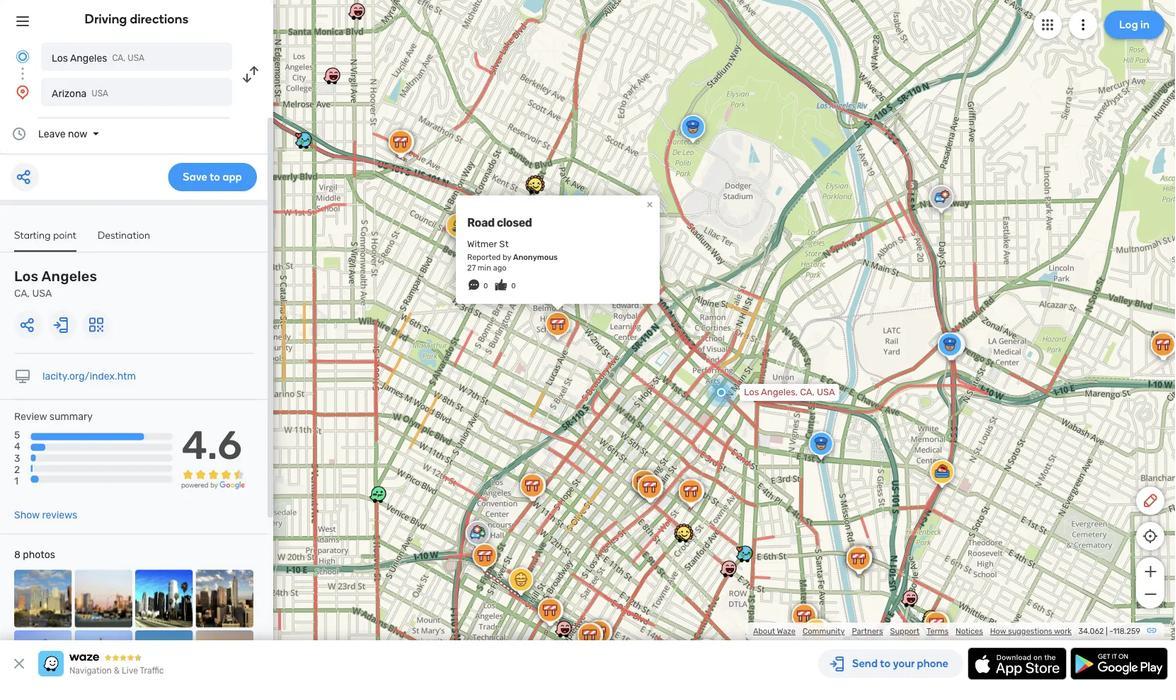 Task type: locate. For each thing, give the bounding box(es) containing it.
0 down witmer st reported by anonymous 27 min ago
[[512, 282, 516, 290]]

0 vertical spatial los
[[52, 52, 68, 64]]

pencil image
[[1143, 492, 1160, 509]]

how suggestions work link
[[991, 627, 1073, 636]]

4.6
[[182, 422, 242, 469]]

starting point
[[14, 229, 77, 241]]

ca, down driving
[[112, 53, 126, 63]]

image 5 of los angeles, los angeles image
[[14, 631, 72, 687]]

1 horizontal spatial los
[[52, 52, 68, 64]]

computer image
[[14, 368, 31, 385]]

lacity.org/index.htm
[[43, 371, 136, 382]]

1 vertical spatial angeles
[[41, 268, 97, 285]]

2 vertical spatial los
[[745, 387, 760, 398]]

starting point button
[[14, 229, 77, 252]]

8
[[14, 549, 20, 561]]

image 8 of los angeles, los angeles image
[[196, 631, 254, 687]]

usa
[[128, 53, 145, 63], [92, 89, 109, 98], [32, 288, 52, 299], [817, 387, 836, 398]]

1 vertical spatial los
[[14, 268, 39, 285]]

0 vertical spatial ca,
[[112, 53, 126, 63]]

1 horizontal spatial 0
[[512, 282, 516, 290]]

by
[[503, 252, 512, 262]]

now
[[68, 128, 87, 140]]

witmer st reported by anonymous 27 min ago
[[468, 239, 558, 272]]

0 horizontal spatial ca,
[[14, 288, 30, 299]]

118.259
[[1114, 627, 1141, 636]]

navigation
[[69, 666, 112, 676]]

show
[[14, 509, 40, 521]]

directions
[[130, 11, 189, 27]]

notices link
[[956, 627, 984, 636]]

los left angeles,
[[745, 387, 760, 398]]

image 7 of los angeles, los angeles image
[[135, 631, 193, 687]]

los angeles ca, usa down starting point button
[[14, 268, 97, 299]]

0
[[484, 282, 488, 290], [512, 282, 516, 290]]

usa right arizona
[[92, 89, 109, 98]]

angeles
[[70, 52, 107, 64], [41, 268, 97, 285]]

angeles down point
[[41, 268, 97, 285]]

photos
[[23, 549, 55, 561]]

ca,
[[112, 53, 126, 63], [14, 288, 30, 299], [801, 387, 815, 398]]

0 down min
[[484, 282, 488, 290]]

1 0 from the left
[[484, 282, 488, 290]]

notices
[[956, 627, 984, 636]]

partners link
[[853, 627, 884, 636]]

los down starting point button
[[14, 268, 39, 285]]

angeles inside los angeles ca, usa
[[41, 268, 97, 285]]

reported
[[468, 252, 501, 262]]

current location image
[[14, 48, 31, 65]]

leave
[[38, 128, 66, 140]]

image 6 of los angeles, los angeles image
[[75, 631, 132, 687]]

angeles up arizona usa on the top
[[70, 52, 107, 64]]

arizona
[[52, 87, 87, 99]]

support
[[891, 627, 920, 636]]

los angeles ca, usa down driving
[[52, 52, 145, 64]]

witmer
[[468, 239, 497, 250]]

arizona usa
[[52, 87, 109, 99]]

ca, right angeles,
[[801, 387, 815, 398]]

partners
[[853, 627, 884, 636]]

driving
[[85, 11, 127, 27]]

work
[[1055, 627, 1073, 636]]

27
[[468, 263, 476, 272]]

1 horizontal spatial ca,
[[112, 53, 126, 63]]

5
[[14, 429, 20, 441]]

about waze link
[[754, 627, 796, 636]]

traffic
[[140, 666, 164, 676]]

image 3 of los angeles, los angeles image
[[135, 570, 193, 628]]

ca, down starting point button
[[14, 288, 30, 299]]

about
[[754, 627, 776, 636]]

usa inside arizona usa
[[92, 89, 109, 98]]

review
[[14, 411, 47, 423]]

4
[[14, 441, 20, 452]]

0 horizontal spatial 0
[[484, 282, 488, 290]]

los
[[52, 52, 68, 64], [14, 268, 39, 285], [745, 387, 760, 398]]

terms
[[927, 627, 949, 636]]

st
[[500, 239, 509, 250]]

los up arizona
[[52, 52, 68, 64]]

|
[[1107, 627, 1109, 636]]

usa down starting point button
[[32, 288, 52, 299]]

2 vertical spatial ca,
[[801, 387, 815, 398]]

road closed
[[468, 216, 532, 229]]

usa down the driving directions
[[128, 53, 145, 63]]

los angeles ca, usa
[[52, 52, 145, 64], [14, 268, 97, 299]]

&
[[114, 666, 120, 676]]



Task type: vqa. For each thing, say whether or not it's contained in the screenshot.
the middle T-
no



Task type: describe. For each thing, give the bounding box(es) containing it.
summary
[[49, 411, 93, 423]]

1 vertical spatial los angeles ca, usa
[[14, 268, 97, 299]]

1
[[14, 475, 18, 487]]

ago
[[493, 263, 507, 272]]

8 photos
[[14, 549, 55, 561]]

usa right angeles,
[[817, 387, 836, 398]]

point
[[53, 229, 77, 241]]

leave now
[[38, 128, 87, 140]]

x image
[[11, 655, 28, 672]]

image 1 of los angeles, los angeles image
[[14, 570, 72, 628]]

community link
[[803, 627, 845, 636]]

closed
[[497, 216, 532, 229]]

show reviews
[[14, 509, 77, 521]]

how
[[991, 627, 1007, 636]]

2 horizontal spatial ca,
[[801, 387, 815, 398]]

1 vertical spatial ca,
[[14, 288, 30, 299]]

location image
[[14, 84, 31, 101]]

navigation & live traffic
[[69, 666, 164, 676]]

image 4 of los angeles, los angeles image
[[196, 570, 254, 628]]

driving directions
[[85, 11, 189, 27]]

3
[[14, 452, 20, 464]]

0 horizontal spatial los
[[14, 268, 39, 285]]

angeles,
[[762, 387, 798, 398]]

2
[[14, 464, 20, 475]]

34.062
[[1079, 627, 1105, 636]]

suggestions
[[1009, 627, 1053, 636]]

2 0 from the left
[[512, 282, 516, 290]]

los angeles, ca, usa
[[745, 387, 836, 398]]

×
[[647, 198, 654, 211]]

0 vertical spatial angeles
[[70, 52, 107, 64]]

terms link
[[927, 627, 949, 636]]

lacity.org/index.htm link
[[43, 371, 136, 382]]

destination button
[[98, 229, 150, 250]]

community
[[803, 627, 845, 636]]

image 2 of los angeles, los angeles image
[[75, 570, 132, 628]]

clock image
[[11, 125, 28, 142]]

0 vertical spatial los angeles ca, usa
[[52, 52, 145, 64]]

destination
[[98, 229, 150, 241]]

about waze community partners support terms notices how suggestions work 34.062 | -118.259
[[754, 627, 1141, 636]]

× link
[[644, 198, 657, 211]]

zoom in image
[[1142, 563, 1160, 580]]

waze
[[778, 627, 796, 636]]

review summary
[[14, 411, 93, 423]]

starting
[[14, 229, 51, 241]]

2 horizontal spatial los
[[745, 387, 760, 398]]

support link
[[891, 627, 920, 636]]

live
[[122, 666, 138, 676]]

link image
[[1147, 625, 1158, 636]]

-
[[1110, 627, 1114, 636]]

anonymous
[[514, 252, 558, 262]]

zoom out image
[[1142, 586, 1160, 603]]

min
[[478, 263, 492, 272]]

reviews
[[42, 509, 77, 521]]

5 4 3 2 1
[[14, 429, 20, 487]]

road
[[468, 216, 495, 229]]



